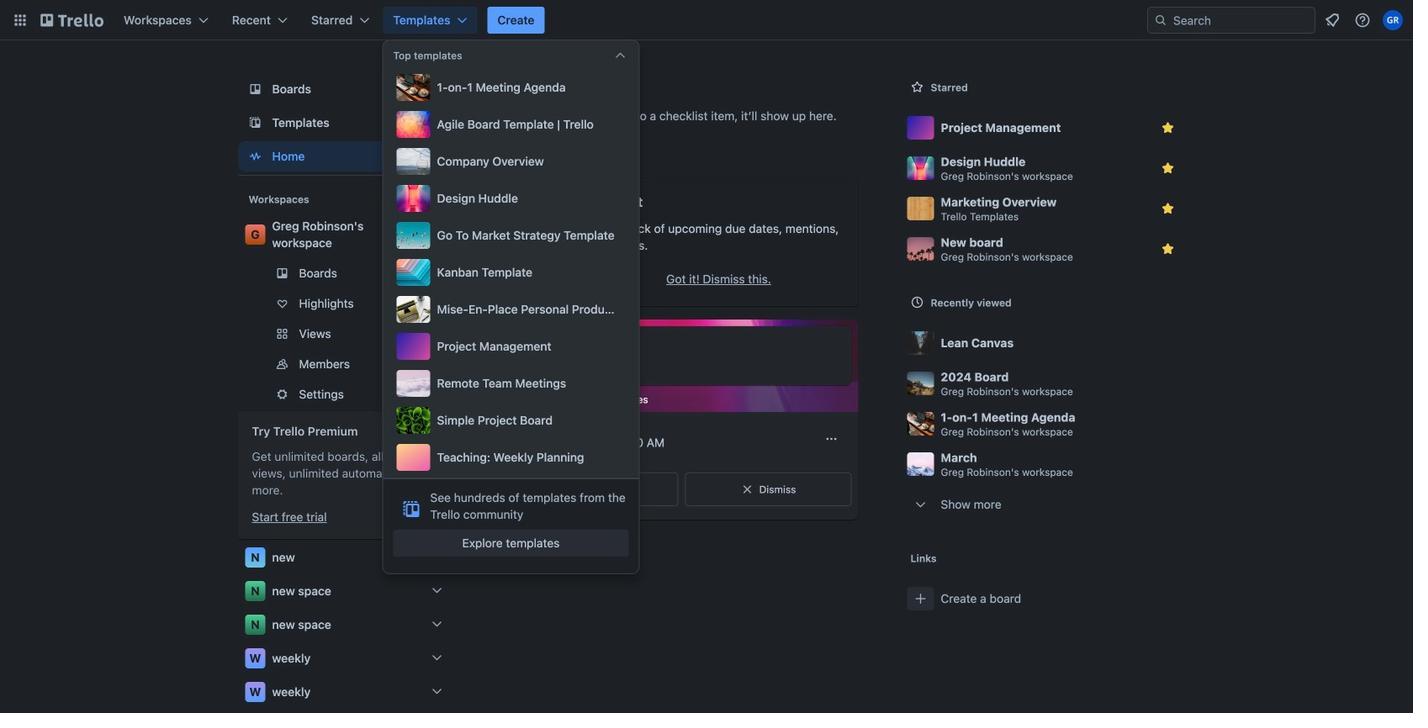 Task type: vqa. For each thing, say whether or not it's contained in the screenshot.
rightmost FOR
no



Task type: locate. For each thing, give the bounding box(es) containing it.
search image
[[1155, 13, 1168, 27]]

primary element
[[0, 0, 1414, 40]]

menu
[[393, 71, 629, 475]]

back to home image
[[40, 7, 104, 34]]

click to unstar design huddle. it will be removed from your starred list. image
[[1160, 160, 1177, 177]]

0 notifications image
[[1323, 10, 1343, 30]]

click to unstar new board. it will be removed from your starred list. image
[[1160, 241, 1177, 257]]

greg robinson (gregrobinson96) image
[[1383, 10, 1404, 30]]

click to unstar project management. it will be removed from your starred list. image
[[1160, 119, 1177, 136]]



Task type: describe. For each thing, give the bounding box(es) containing it.
click to unstar marketing overview. it will be removed from your starred list. image
[[1160, 200, 1177, 217]]

open information menu image
[[1355, 12, 1372, 29]]

board image
[[245, 79, 265, 99]]

Search field
[[1168, 8, 1315, 32]]

add image
[[427, 354, 447, 374]]

home image
[[245, 146, 265, 167]]

template board image
[[245, 113, 265, 133]]

collapse image
[[614, 49, 627, 62]]



